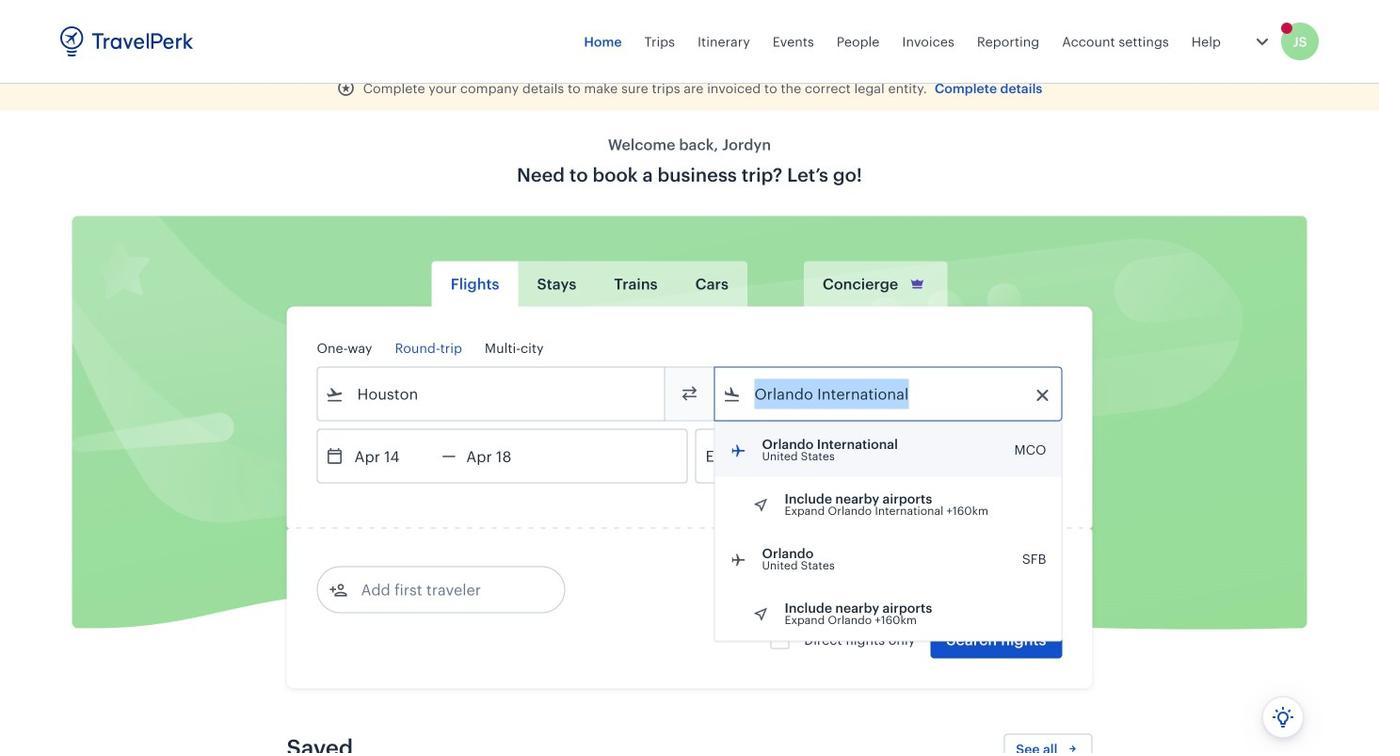 Task type: locate. For each thing, give the bounding box(es) containing it.
Return text field
[[456, 430, 554, 482]]

Depart text field
[[344, 430, 442, 482]]

Add first traveler search field
[[348, 575, 544, 605]]

To search field
[[741, 379, 1037, 409]]

From search field
[[344, 379, 640, 409]]



Task type: vqa. For each thing, say whether or not it's contained in the screenshot.
"Add traveler" Search Field
no



